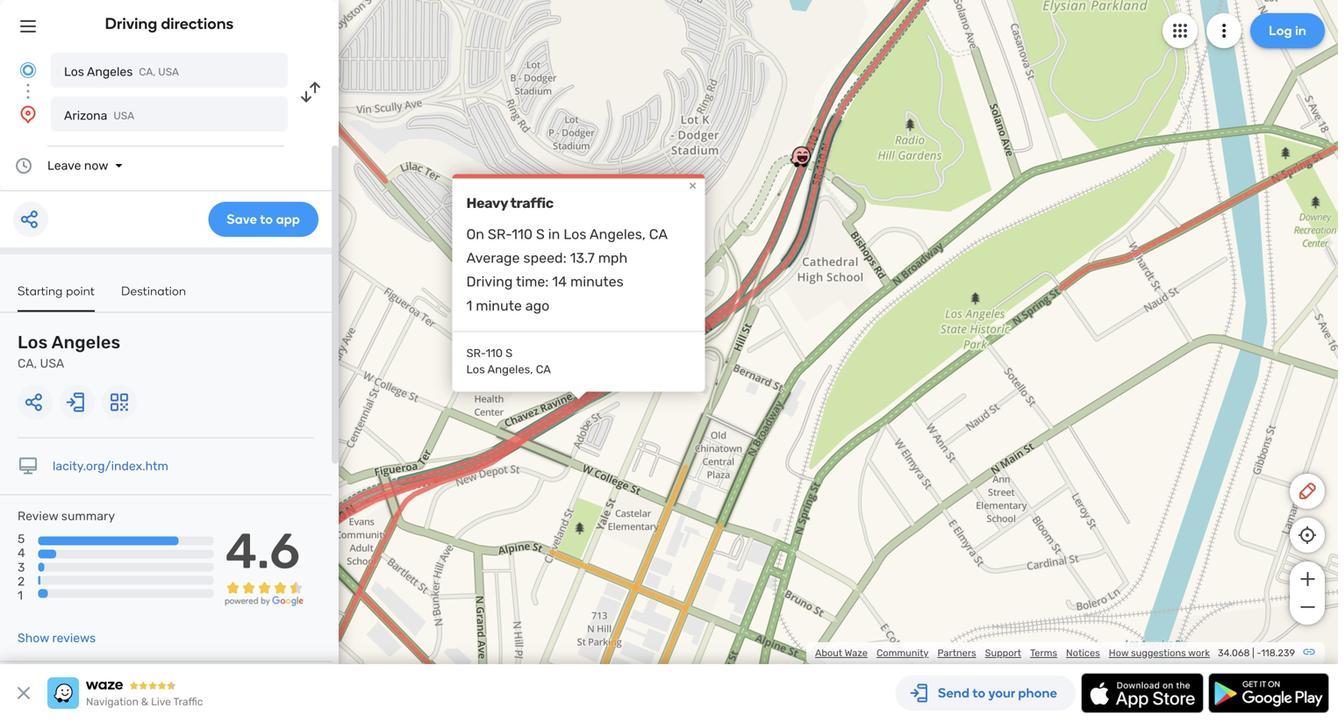 Task type: locate. For each thing, give the bounding box(es) containing it.
los
[[64, 65, 84, 79], [564, 226, 587, 243], [18, 332, 48, 353], [467, 363, 485, 376]]

los inside sr-110 s los angeles, ca
[[467, 363, 485, 376]]

0 horizontal spatial sr-
[[467, 347, 486, 360]]

how
[[1109, 647, 1129, 659]]

partners link
[[938, 647, 977, 659]]

s down the "minute"
[[506, 347, 513, 360]]

support
[[986, 647, 1022, 659]]

110 left in
[[512, 226, 533, 243]]

community
[[877, 647, 929, 659]]

angeles,
[[590, 226, 646, 243], [488, 363, 533, 376]]

1 horizontal spatial 110
[[512, 226, 533, 243]]

about waze community partners support terms notices how suggestions work 34.068 | -118.239
[[816, 647, 1296, 659]]

1 horizontal spatial sr-
[[488, 226, 512, 243]]

angeles, inside sr-110 s los angeles, ca
[[488, 363, 533, 376]]

in
[[549, 226, 560, 243]]

angeles down point
[[51, 332, 121, 353]]

110 down the "minute"
[[486, 347, 503, 360]]

2
[[18, 574, 25, 589]]

los angeles ca, usa down starting point button
[[18, 332, 121, 371]]

1 horizontal spatial usa
[[114, 110, 134, 122]]

terms link
[[1031, 647, 1058, 659]]

0 vertical spatial los angeles ca, usa
[[64, 65, 179, 79]]

1 vertical spatial angeles
[[51, 332, 121, 353]]

los up arizona
[[64, 65, 84, 79]]

0 horizontal spatial ca,
[[18, 356, 37, 371]]

1 left the "minute"
[[467, 297, 473, 314]]

2 vertical spatial usa
[[40, 356, 64, 371]]

support link
[[986, 647, 1022, 659]]

usa
[[158, 66, 179, 78], [114, 110, 134, 122], [40, 356, 64, 371]]

navigation
[[86, 696, 139, 708]]

usa down driving directions
[[158, 66, 179, 78]]

1 vertical spatial 110
[[486, 347, 503, 360]]

los angeles ca, usa
[[64, 65, 179, 79], [18, 332, 121, 371]]

1 vertical spatial sr-
[[467, 347, 486, 360]]

0 horizontal spatial 1
[[18, 589, 23, 603]]

1 vertical spatial 1
[[18, 589, 23, 603]]

partners
[[938, 647, 977, 659]]

0 vertical spatial sr-
[[488, 226, 512, 243]]

time:
[[516, 274, 549, 290]]

current location image
[[18, 60, 39, 81]]

1 inside on sr-110 s in los angeles, ca average speed: 13.7 mph driving time: 14 minutes 1 minute ago
[[467, 297, 473, 314]]

angeles, up mph
[[590, 226, 646, 243]]

heavy traffic
[[467, 195, 554, 211]]

destination
[[121, 284, 186, 298]]

notices link
[[1067, 647, 1101, 659]]

1 vertical spatial ca
[[536, 363, 551, 376]]

ca, down driving directions
[[139, 66, 156, 78]]

summary
[[61, 509, 115, 524]]

× link
[[685, 177, 701, 193]]

driving left directions
[[105, 14, 158, 33]]

1 horizontal spatial driving
[[467, 274, 513, 290]]

usa inside arizona usa
[[114, 110, 134, 122]]

angeles, down the "minute"
[[488, 363, 533, 376]]

1 vertical spatial usa
[[114, 110, 134, 122]]

110 inside on sr-110 s in los angeles, ca average speed: 13.7 mph driving time: 14 minutes 1 minute ago
[[512, 226, 533, 243]]

heavy
[[467, 195, 508, 211]]

34.068
[[1219, 647, 1251, 659]]

0 vertical spatial angeles
[[87, 65, 133, 79]]

location image
[[18, 104, 39, 125]]

1
[[467, 297, 473, 314], [18, 589, 23, 603]]

ca inside on sr-110 s in los angeles, ca average speed: 13.7 mph driving time: 14 minutes 1 minute ago
[[649, 226, 668, 243]]

1 vertical spatial driving
[[467, 274, 513, 290]]

leave
[[47, 158, 81, 173]]

ca,
[[139, 66, 156, 78], [18, 356, 37, 371]]

1 horizontal spatial ca
[[649, 226, 668, 243]]

0 horizontal spatial ca
[[536, 363, 551, 376]]

×
[[689, 177, 697, 193]]

0 vertical spatial 110
[[512, 226, 533, 243]]

live
[[151, 696, 171, 708]]

los angeles ca, usa up arizona usa
[[64, 65, 179, 79]]

0 vertical spatial s
[[536, 226, 545, 243]]

leave now
[[47, 158, 108, 173]]

0 horizontal spatial s
[[506, 347, 513, 360]]

1 horizontal spatial angeles,
[[590, 226, 646, 243]]

1 vertical spatial los angeles ca, usa
[[18, 332, 121, 371]]

s left in
[[536, 226, 545, 243]]

work
[[1189, 647, 1211, 659]]

1 vertical spatial angeles,
[[488, 363, 533, 376]]

0 vertical spatial ca
[[649, 226, 668, 243]]

ca, down starting point button
[[18, 356, 37, 371]]

usa right arizona
[[114, 110, 134, 122]]

ca
[[649, 226, 668, 243], [536, 363, 551, 376]]

1 down 3
[[18, 589, 23, 603]]

angeles
[[87, 65, 133, 79], [51, 332, 121, 353]]

13.7
[[570, 250, 595, 266]]

pencil image
[[1298, 481, 1319, 502]]

0 horizontal spatial 110
[[486, 347, 503, 360]]

sr- right on
[[488, 226, 512, 243]]

1 inside 5 4 3 2 1
[[18, 589, 23, 603]]

angeles, inside on sr-110 s in los angeles, ca average speed: 13.7 mph driving time: 14 minutes 1 minute ago
[[590, 226, 646, 243]]

show reviews
[[18, 631, 96, 646]]

how suggestions work link
[[1109, 647, 1211, 659]]

starting point
[[18, 284, 95, 298]]

destination button
[[121, 284, 186, 310]]

s
[[536, 226, 545, 243], [506, 347, 513, 360]]

review
[[18, 509, 58, 524]]

1 vertical spatial s
[[506, 347, 513, 360]]

0 vertical spatial 1
[[467, 297, 473, 314]]

lacity.org/index.htm link
[[53, 459, 169, 474]]

5
[[18, 532, 25, 547]]

sr-
[[488, 226, 512, 243], [467, 347, 486, 360]]

0 horizontal spatial angeles,
[[488, 363, 533, 376]]

ago
[[526, 297, 550, 314]]

1 horizontal spatial ca,
[[139, 66, 156, 78]]

0 horizontal spatial driving
[[105, 14, 158, 33]]

traffic
[[510, 195, 554, 211]]

1 horizontal spatial s
[[536, 226, 545, 243]]

driving
[[105, 14, 158, 33], [467, 274, 513, 290]]

usa down starting point button
[[40, 356, 64, 371]]

minutes
[[571, 274, 624, 290]]

110
[[512, 226, 533, 243], [486, 347, 503, 360]]

los right in
[[564, 226, 587, 243]]

angeles up arizona usa
[[87, 65, 133, 79]]

lacity.org/index.htm
[[53, 459, 169, 474]]

s inside on sr-110 s in los angeles, ca average speed: 13.7 mph driving time: 14 minutes 1 minute ago
[[536, 226, 545, 243]]

sr- down the "minute"
[[467, 347, 486, 360]]

2 horizontal spatial usa
[[158, 66, 179, 78]]

0 vertical spatial angeles,
[[590, 226, 646, 243]]

sr-110 s los angeles, ca
[[467, 347, 551, 376]]

los down the "minute"
[[467, 363, 485, 376]]

1 horizontal spatial 1
[[467, 297, 473, 314]]

on
[[467, 226, 485, 243]]

5 4 3 2 1
[[18, 532, 25, 603]]

driving down average
[[467, 274, 513, 290]]

0 vertical spatial driving
[[105, 14, 158, 33]]

speed:
[[524, 250, 567, 266]]

zoom in image
[[1297, 569, 1319, 590]]

0 vertical spatial usa
[[158, 66, 179, 78]]

about waze link
[[816, 647, 868, 659]]



Task type: vqa. For each thing, say whether or not it's contained in the screenshot.
bottom Sr-
yes



Task type: describe. For each thing, give the bounding box(es) containing it.
0 horizontal spatial usa
[[40, 356, 64, 371]]

clock image
[[13, 155, 34, 176]]

navigation & live traffic
[[86, 696, 203, 708]]

110 inside sr-110 s los angeles, ca
[[486, 347, 503, 360]]

s inside sr-110 s los angeles, ca
[[506, 347, 513, 360]]

notices
[[1067, 647, 1101, 659]]

zoom out image
[[1297, 597, 1319, 618]]

on sr-110 s in los angeles, ca average speed: 13.7 mph driving time: 14 minutes 1 minute ago
[[467, 226, 668, 314]]

link image
[[1303, 645, 1317, 659]]

arizona
[[64, 108, 107, 123]]

driving inside on sr-110 s in los angeles, ca average speed: 13.7 mph driving time: 14 minutes 1 minute ago
[[467, 274, 513, 290]]

-
[[1258, 647, 1262, 659]]

14
[[552, 274, 567, 290]]

ca inside sr-110 s los angeles, ca
[[536, 363, 551, 376]]

los down starting point button
[[18, 332, 48, 353]]

review summary
[[18, 509, 115, 524]]

arizona usa
[[64, 108, 134, 123]]

sr- inside on sr-110 s in los angeles, ca average speed: 13.7 mph driving time: 14 minutes 1 minute ago
[[488, 226, 512, 243]]

suggestions
[[1132, 647, 1187, 659]]

mph
[[598, 250, 628, 266]]

directions
[[161, 14, 234, 33]]

point
[[66, 284, 95, 298]]

starting point button
[[18, 284, 95, 312]]

x image
[[13, 683, 34, 704]]

about
[[816, 647, 843, 659]]

&
[[141, 696, 148, 708]]

3
[[18, 560, 25, 575]]

minute
[[476, 297, 522, 314]]

driving directions
[[105, 14, 234, 33]]

terms
[[1031, 647, 1058, 659]]

community link
[[877, 647, 929, 659]]

1 vertical spatial ca,
[[18, 356, 37, 371]]

4.6
[[225, 522, 300, 581]]

show
[[18, 631, 49, 646]]

|
[[1253, 647, 1255, 659]]

reviews
[[52, 631, 96, 646]]

average
[[467, 250, 520, 266]]

0 vertical spatial ca,
[[139, 66, 156, 78]]

waze
[[845, 647, 868, 659]]

starting
[[18, 284, 63, 298]]

computer image
[[18, 456, 39, 477]]

sr- inside sr-110 s los angeles, ca
[[467, 347, 486, 360]]

traffic
[[173, 696, 203, 708]]

4
[[18, 546, 25, 561]]

118.239
[[1262, 647, 1296, 659]]

los inside on sr-110 s in los angeles, ca average speed: 13.7 mph driving time: 14 minutes 1 minute ago
[[564, 226, 587, 243]]

now
[[84, 158, 108, 173]]



